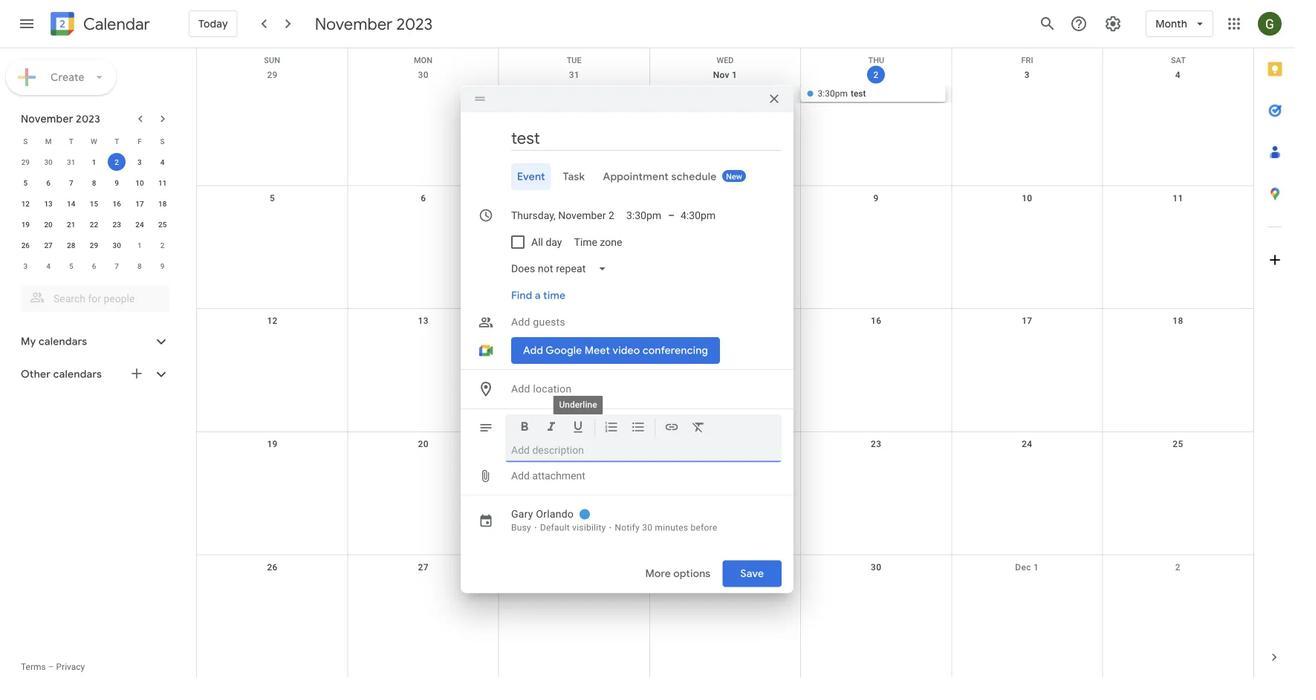 Task type: describe. For each thing, give the bounding box(es) containing it.
25 element
[[154, 216, 171, 233]]

other calendars
[[21, 368, 102, 381]]

9 for sun
[[874, 193, 879, 203]]

test
[[851, 88, 867, 99]]

time zone button
[[568, 229, 629, 256]]

4 for nov 1
[[1176, 70, 1181, 80]]

20 inside the 20 element
[[44, 220, 53, 229]]

2 inside the december 2 element
[[160, 241, 165, 250]]

4 for 1
[[160, 158, 165, 167]]

day
[[546, 236, 562, 249]]

2 vertical spatial 3
[[23, 262, 28, 271]]

1 right "nov"
[[732, 70, 738, 80]]

add attachment
[[512, 470, 586, 482]]

8 inside the december 8 element
[[138, 262, 142, 271]]

1 down w
[[92, 158, 96, 167]]

a
[[535, 289, 541, 303]]

0 horizontal spatial november 2023
[[21, 112, 100, 126]]

my calendars button
[[3, 330, 184, 354]]

5 cell from the left
[[952, 86, 1103, 103]]

event
[[518, 170, 546, 184]]

0 vertical spatial –
[[668, 209, 675, 222]]

gary
[[512, 509, 534, 521]]

notify
[[615, 523, 640, 533]]

22 element
[[85, 216, 103, 233]]

0 vertical spatial november
[[315, 13, 393, 34]]

31 for nov 1
[[569, 70, 580, 80]]

10 for november 2023
[[135, 178, 144, 187]]

task button
[[557, 164, 591, 190]]

row containing 2
[[197, 63, 1254, 186]]

17 inside row group
[[135, 199, 144, 208]]

december 3 element
[[17, 257, 34, 275]]

add guests button
[[506, 309, 782, 336]]

grid containing 2
[[196, 48, 1254, 679]]

wed
[[717, 56, 734, 65]]

12 element
[[17, 195, 34, 213]]

f
[[138, 137, 142, 146]]

month button
[[1147, 6, 1214, 42]]

other
[[21, 368, 51, 381]]

26 for dec 1
[[267, 562, 278, 573]]

13 inside row group
[[44, 199, 53, 208]]

2 cell from the left
[[348, 86, 499, 103]]

default
[[540, 523, 570, 533]]

minutes
[[655, 523, 689, 533]]

calendar
[[83, 14, 150, 35]]

to element
[[668, 209, 675, 222]]

row containing 29
[[14, 152, 174, 173]]

default visibility
[[540, 523, 606, 533]]

2 s from the left
[[160, 137, 165, 146]]

mon
[[414, 56, 433, 65]]

privacy
[[56, 662, 85, 673]]

row containing s
[[14, 131, 174, 152]]

row containing sun
[[197, 48, 1254, 65]]

24 element
[[131, 216, 149, 233]]

15 element
[[85, 195, 103, 213]]

attachment
[[533, 470, 586, 482]]

zone
[[600, 236, 623, 249]]

0 horizontal spatial 8
[[92, 178, 96, 187]]

12 inside row group
[[21, 199, 30, 208]]

december 9 element
[[154, 257, 171, 275]]

my
[[21, 335, 36, 349]]

calendars for my calendars
[[39, 335, 87, 349]]

23 inside row group
[[113, 220, 121, 229]]

busy
[[512, 523, 532, 533]]

bold image
[[518, 420, 532, 438]]

28
[[67, 241, 75, 250]]

1 vertical spatial 13
[[418, 316, 429, 327]]

october 29 element
[[17, 153, 34, 171]]

schedule
[[672, 170, 717, 184]]

time zone
[[574, 236, 623, 249]]

24 inside 24 'element'
[[135, 220, 144, 229]]

27 element
[[39, 236, 57, 254]]

fri
[[1022, 56, 1034, 65]]

add location button
[[506, 376, 782, 403]]

today button
[[189, 6, 238, 42]]

11 for november 2023
[[158, 178, 167, 187]]

3 cell from the left
[[499, 86, 650, 103]]

new
[[726, 172, 743, 181]]

1 horizontal spatial tab list
[[1255, 48, 1296, 637]]

terms link
[[21, 662, 46, 673]]

my calendars
[[21, 335, 87, 349]]

1 vertical spatial 23
[[871, 439, 882, 450]]

1 horizontal spatial november 2023
[[315, 13, 433, 34]]

4 cell from the left
[[650, 86, 801, 103]]

20 inside grid
[[418, 439, 429, 450]]

5 for november 2023
[[23, 178, 28, 187]]

0 horizontal spatial 7
[[69, 178, 73, 187]]

19 element
[[17, 216, 34, 233]]

add guests
[[512, 316, 566, 329]]

main drawer image
[[18, 15, 36, 33]]

sat
[[1172, 56, 1187, 65]]

15
[[90, 199, 98, 208]]

1 vertical spatial 2023
[[76, 112, 100, 126]]

1 vertical spatial 24
[[1022, 439, 1033, 450]]

find a time
[[512, 289, 566, 303]]

13 element
[[39, 195, 57, 213]]

time
[[574, 236, 598, 249]]

21 element
[[62, 216, 80, 233]]

0 horizontal spatial november
[[21, 112, 73, 126]]

21 inside 21 element
[[67, 220, 75, 229]]

25 inside grid
[[1174, 439, 1184, 450]]

2, today element
[[108, 153, 126, 171]]

19 inside grid
[[267, 439, 278, 450]]

27 for 1
[[44, 241, 53, 250]]

row group containing 29
[[14, 152, 174, 277]]

guests
[[533, 316, 566, 329]]

nov 1
[[714, 70, 738, 80]]

time
[[544, 289, 566, 303]]

appointment schedule
[[603, 170, 717, 184]]

3 for nov 1
[[1025, 70, 1030, 80]]

2 cell
[[105, 152, 128, 173]]

calendar element
[[48, 9, 150, 42]]

1 t from the left
[[69, 137, 73, 146]]

w
[[91, 137, 97, 146]]

orlando
[[536, 509, 574, 521]]

new element
[[723, 170, 746, 182]]

tue
[[567, 56, 582, 65]]

0 horizontal spatial 4
[[46, 262, 50, 271]]

visibility
[[573, 523, 606, 533]]

3 for 1
[[138, 158, 142, 167]]

december 6 element
[[85, 257, 103, 275]]



Task type: vqa. For each thing, say whether or not it's contained in the screenshot.
Add other calendars ICON
yes



Task type: locate. For each thing, give the bounding box(es) containing it.
11 inside grid
[[1174, 193, 1184, 203]]

1 vertical spatial calendars
[[53, 368, 102, 381]]

0 horizontal spatial 19
[[21, 220, 30, 229]]

1 horizontal spatial –
[[668, 209, 675, 222]]

0 vertical spatial 27
[[44, 241, 53, 250]]

3 add from the top
[[512, 470, 530, 482]]

6
[[46, 178, 50, 187], [421, 193, 426, 203], [92, 262, 96, 271]]

2 horizontal spatial 9
[[874, 193, 879, 203]]

0 vertical spatial 26
[[21, 241, 30, 250]]

26 inside grid
[[267, 562, 278, 573]]

cell down mon
[[348, 86, 499, 103]]

2 horizontal spatial 6
[[421, 193, 426, 203]]

0 horizontal spatial 26
[[21, 241, 30, 250]]

3:30pm test
[[818, 88, 867, 99]]

1 horizontal spatial 12
[[267, 316, 278, 327]]

21 down underline icon
[[569, 439, 580, 450]]

23
[[113, 220, 121, 229], [871, 439, 882, 450]]

7 down 30 element
[[115, 262, 119, 271]]

1 cell from the left
[[197, 86, 348, 103]]

3:30pm
[[818, 88, 848, 99]]

Start date text field
[[512, 207, 615, 225]]

29
[[267, 70, 278, 80], [21, 158, 30, 167], [90, 241, 98, 250], [720, 562, 731, 573]]

event button
[[512, 164, 552, 190]]

27 for dec 1
[[418, 562, 429, 573]]

month
[[1156, 17, 1188, 30]]

0 horizontal spatial 20
[[44, 220, 53, 229]]

add inside button
[[512, 470, 530, 482]]

6 cell from the left
[[1103, 86, 1254, 103]]

1 up the december 8 element
[[138, 241, 142, 250]]

End time text field
[[681, 202, 717, 229]]

21 down 14
[[67, 220, 75, 229]]

add for add attachment
[[512, 470, 530, 482]]

s up october 29 element
[[23, 137, 28, 146]]

0 vertical spatial 24
[[135, 220, 144, 229]]

cell down sat
[[1103, 86, 1254, 103]]

today
[[199, 17, 228, 30]]

s
[[23, 137, 28, 146], [160, 137, 165, 146]]

0 horizontal spatial 9
[[115, 178, 119, 187]]

insert link image
[[665, 420, 680, 438]]

1 vertical spatial 27
[[418, 562, 429, 573]]

add down find at the top left of page
[[512, 316, 531, 329]]

tab list containing event
[[473, 164, 782, 190]]

2 inside 2, today element
[[115, 158, 119, 167]]

terms
[[21, 662, 46, 673]]

row group
[[14, 152, 174, 277]]

october 31 element
[[62, 153, 80, 171]]

calendars down my calendars dropdown button
[[53, 368, 102, 381]]

0 vertical spatial 7
[[69, 178, 73, 187]]

1 vertical spatial 31
[[67, 158, 75, 167]]

calendars for other calendars
[[53, 368, 102, 381]]

1 horizontal spatial 23
[[871, 439, 882, 450]]

30 element
[[108, 236, 126, 254]]

4
[[1176, 70, 1181, 80], [160, 158, 165, 167], [46, 262, 50, 271]]

october 30 element
[[39, 153, 57, 171]]

2 horizontal spatial 5
[[270, 193, 275, 203]]

10
[[135, 178, 144, 187], [1022, 193, 1033, 203]]

december 2 element
[[154, 236, 171, 254]]

tab list
[[1255, 48, 1296, 637], [473, 164, 782, 190]]

0 horizontal spatial 2023
[[76, 112, 100, 126]]

settings menu image
[[1105, 15, 1123, 33]]

27 inside row group
[[44, 241, 53, 250]]

4 down 27 element
[[46, 262, 50, 271]]

0 horizontal spatial 6
[[46, 178, 50, 187]]

20
[[44, 220, 53, 229], [418, 439, 429, 450]]

18 inside "element"
[[158, 199, 167, 208]]

6 inside grid
[[421, 193, 426, 203]]

0 horizontal spatial 17
[[135, 199, 144, 208]]

all day
[[532, 236, 562, 249]]

0 vertical spatial 8
[[92, 178, 96, 187]]

9 inside grid
[[874, 193, 879, 203]]

1 vertical spatial november
[[21, 112, 73, 126]]

25 inside row group
[[158, 220, 167, 229]]

3
[[1025, 70, 1030, 80], [138, 158, 142, 167], [23, 262, 28, 271]]

5 inside grid
[[270, 193, 275, 203]]

4 down sat
[[1176, 70, 1181, 80]]

1 vertical spatial 5
[[270, 193, 275, 203]]

1 vertical spatial 17
[[1022, 316, 1033, 327]]

1 horizontal spatial 3
[[138, 158, 142, 167]]

nov
[[714, 70, 730, 80]]

1 vertical spatial 26
[[267, 562, 278, 573]]

appointment
[[603, 170, 669, 184]]

31
[[569, 70, 580, 80], [67, 158, 75, 167]]

0 horizontal spatial 10
[[135, 178, 144, 187]]

row containing 3
[[14, 256, 174, 277]]

all
[[532, 236, 543, 249]]

0 vertical spatial 10
[[135, 178, 144, 187]]

10 element
[[131, 174, 149, 192]]

dec 1
[[1016, 562, 1040, 573]]

0 horizontal spatial t
[[69, 137, 73, 146]]

16 element
[[108, 195, 126, 213]]

20 element
[[39, 216, 57, 233]]

t up the 2 cell
[[115, 137, 119, 146]]

0 horizontal spatial 21
[[67, 220, 75, 229]]

1 horizontal spatial 11
[[1174, 193, 1184, 203]]

0 vertical spatial 20
[[44, 220, 53, 229]]

16
[[113, 199, 121, 208], [871, 316, 882, 327]]

add
[[512, 316, 531, 329], [512, 383, 531, 396], [512, 470, 530, 482]]

december 8 element
[[131, 257, 149, 275]]

2 vertical spatial 5
[[69, 262, 73, 271]]

november 2023 grid
[[14, 131, 174, 277]]

other calendars button
[[3, 363, 184, 387]]

before
[[691, 523, 718, 533]]

14 element
[[62, 195, 80, 213]]

8 down december 1 element
[[138, 262, 142, 271]]

1 horizontal spatial 8
[[138, 262, 142, 271]]

21
[[67, 220, 75, 229], [569, 439, 580, 450]]

location
[[533, 383, 572, 396]]

notify 30 minutes before
[[615, 523, 718, 533]]

find a time button
[[506, 283, 572, 309]]

task
[[563, 170, 585, 184]]

2023
[[397, 13, 433, 34], [76, 112, 100, 126]]

1 vertical spatial 16
[[871, 316, 882, 327]]

0 horizontal spatial 3
[[23, 262, 28, 271]]

2 vertical spatial 6
[[92, 262, 96, 271]]

25
[[158, 220, 167, 229], [1174, 439, 1184, 450]]

11 inside row group
[[158, 178, 167, 187]]

18
[[158, 199, 167, 208], [1174, 316, 1184, 327]]

26 for 1
[[21, 241, 30, 250]]

cell
[[197, 86, 348, 103], [348, 86, 499, 103], [499, 86, 650, 103], [650, 86, 801, 103], [952, 86, 1103, 103], [1103, 86, 1254, 103]]

t up october 31 element
[[69, 137, 73, 146]]

26
[[21, 241, 30, 250], [267, 562, 278, 573]]

1 horizontal spatial 7
[[115, 262, 119, 271]]

22
[[90, 220, 98, 229]]

13
[[44, 199, 53, 208], [418, 316, 429, 327]]

10 inside row group
[[135, 178, 144, 187]]

0 horizontal spatial 31
[[67, 158, 75, 167]]

m
[[45, 137, 52, 146]]

0 vertical spatial add
[[512, 316, 531, 329]]

december 4 element
[[39, 257, 57, 275]]

0 horizontal spatial –
[[48, 662, 54, 673]]

0 horizontal spatial 25
[[158, 220, 167, 229]]

add other calendars image
[[129, 367, 144, 381]]

2 vertical spatial 4
[[46, 262, 50, 271]]

3 down fri
[[1025, 70, 1030, 80]]

december 5 element
[[62, 257, 80, 275]]

2 horizontal spatial 3
[[1025, 70, 1030, 80]]

31 down tue
[[569, 70, 580, 80]]

calendars inside dropdown button
[[39, 335, 87, 349]]

1 vertical spatial 18
[[1174, 316, 1184, 327]]

find
[[512, 289, 533, 303]]

november 2023 up m
[[21, 112, 100, 126]]

1 horizontal spatial 9
[[160, 262, 165, 271]]

17 element
[[131, 195, 149, 213]]

1 horizontal spatial november
[[315, 13, 393, 34]]

None field
[[506, 256, 619, 283]]

1 horizontal spatial s
[[160, 137, 165, 146]]

dec
[[1016, 562, 1032, 573]]

31 inside row group
[[67, 158, 75, 167]]

calendars inside dropdown button
[[53, 368, 102, 381]]

november 2023 up mon
[[315, 13, 433, 34]]

31 inside grid
[[569, 70, 580, 80]]

sun
[[264, 56, 280, 65]]

0 vertical spatial 6
[[46, 178, 50, 187]]

Search for people text field
[[30, 286, 161, 312]]

1 horizontal spatial 5
[[69, 262, 73, 271]]

11 for sun
[[1174, 193, 1184, 203]]

0 horizontal spatial 13
[[44, 199, 53, 208]]

0 vertical spatial 16
[[113, 199, 121, 208]]

cell down fri
[[952, 86, 1103, 103]]

privacy link
[[56, 662, 85, 673]]

italic image
[[544, 420, 559, 438]]

1 vertical spatial 10
[[1022, 193, 1033, 203]]

0 horizontal spatial 24
[[135, 220, 144, 229]]

grid
[[196, 48, 1254, 679]]

1 horizontal spatial 18
[[1174, 316, 1184, 327]]

31 right october 30 'element'
[[67, 158, 75, 167]]

–
[[668, 209, 675, 222], [48, 662, 54, 673]]

1 s from the left
[[23, 137, 28, 146]]

calendars up other calendars on the left bottom of the page
[[39, 335, 87, 349]]

14
[[67, 199, 75, 208]]

1 horizontal spatial 21
[[569, 439, 580, 450]]

Add title text field
[[512, 127, 782, 149]]

6 for sun
[[421, 193, 426, 203]]

november 2023
[[315, 13, 433, 34], [21, 112, 100, 126]]

1 vertical spatial 8
[[138, 262, 142, 271]]

1 horizontal spatial 24
[[1022, 439, 1033, 450]]

26 inside row group
[[21, 241, 30, 250]]

19
[[21, 220, 30, 229], [267, 439, 278, 450]]

9
[[115, 178, 119, 187], [874, 193, 879, 203], [160, 262, 165, 271]]

underline
[[559, 400, 598, 410]]

0 vertical spatial 12
[[21, 199, 30, 208]]

2023 up mon
[[397, 13, 433, 34]]

create
[[51, 71, 85, 84]]

10 for sun
[[1022, 193, 1033, 203]]

0 horizontal spatial s
[[23, 137, 28, 146]]

create button
[[6, 59, 116, 95]]

terms – privacy
[[21, 662, 85, 673]]

– left end time text box
[[668, 209, 675, 222]]

1 horizontal spatial 2023
[[397, 13, 433, 34]]

0 horizontal spatial 27
[[44, 241, 53, 250]]

2 vertical spatial add
[[512, 470, 530, 482]]

2 horizontal spatial 4
[[1176, 70, 1181, 80]]

1 vertical spatial 7
[[115, 262, 119, 271]]

30 inside 'element'
[[44, 158, 53, 167]]

calendars
[[39, 335, 87, 349], [53, 368, 102, 381]]

5
[[23, 178, 28, 187], [270, 193, 275, 203], [69, 262, 73, 271]]

1 horizontal spatial 13
[[418, 316, 429, 327]]

10 inside grid
[[1022, 193, 1033, 203]]

2023 up w
[[76, 112, 100, 126]]

5 for sun
[[270, 193, 275, 203]]

gary orlando
[[512, 509, 574, 521]]

0 horizontal spatial 5
[[23, 178, 28, 187]]

Start time text field
[[627, 202, 662, 229]]

28 element
[[62, 236, 80, 254]]

add for add guests
[[512, 316, 531, 329]]

1 vertical spatial 11
[[1174, 193, 1184, 203]]

1 horizontal spatial 17
[[1022, 316, 1033, 327]]

11 element
[[154, 174, 171, 192]]

formatting options toolbar
[[506, 415, 782, 446]]

add left attachment
[[512, 470, 530, 482]]

0 vertical spatial 3
[[1025, 70, 1030, 80]]

29 element
[[85, 236, 103, 254]]

9 for november 2023
[[115, 178, 119, 187]]

add attachment button
[[506, 463, 592, 490]]

december 7 element
[[108, 257, 126, 275]]

12 inside grid
[[267, 316, 278, 327]]

23 element
[[108, 216, 126, 233]]

24
[[135, 220, 144, 229], [1022, 439, 1033, 450]]

calendar heading
[[80, 14, 150, 35]]

16 inside row group
[[113, 199, 121, 208]]

7 up 14 element
[[69, 178, 73, 187]]

2 t from the left
[[115, 137, 119, 146]]

1 horizontal spatial 19
[[267, 439, 278, 450]]

1 horizontal spatial 6
[[92, 262, 96, 271]]

26 element
[[17, 236, 34, 254]]

1 vertical spatial november 2023
[[21, 112, 100, 126]]

0 vertical spatial 18
[[158, 199, 167, 208]]

8 up 15 "element"
[[92, 178, 96, 187]]

19 inside row group
[[21, 220, 30, 229]]

0 horizontal spatial 23
[[113, 220, 121, 229]]

bulleted list image
[[631, 420, 646, 438]]

30
[[418, 70, 429, 80], [44, 158, 53, 167], [113, 241, 121, 250], [643, 523, 653, 533], [871, 562, 882, 573]]

s right f
[[160, 137, 165, 146]]

add left location
[[512, 383, 531, 396]]

add for add location
[[512, 383, 531, 396]]

– right "terms"
[[48, 662, 54, 673]]

thu
[[869, 56, 885, 65]]

Description text field
[[512, 445, 776, 457]]

1 add from the top
[[512, 316, 531, 329]]

1
[[732, 70, 738, 80], [92, 158, 96, 167], [138, 241, 142, 250], [1034, 562, 1040, 573]]

2 vertical spatial 9
[[160, 262, 165, 271]]

1 right dec
[[1034, 562, 1040, 573]]

0 vertical spatial 4
[[1176, 70, 1181, 80]]

1 horizontal spatial 10
[[1022, 193, 1033, 203]]

november
[[315, 13, 393, 34], [21, 112, 73, 126]]

t
[[69, 137, 73, 146], [115, 137, 119, 146]]

27
[[44, 241, 53, 250], [418, 562, 429, 573]]

None search field
[[0, 280, 184, 312]]

numbered list image
[[605, 420, 619, 438]]

cell down the nov 1
[[650, 86, 801, 103]]

underline image
[[571, 420, 586, 438]]

1 inside december 1 element
[[138, 241, 142, 250]]

3 down 26 element
[[23, 262, 28, 271]]

4 inside grid
[[1176, 70, 1181, 80]]

18 inside grid
[[1174, 316, 1184, 327]]

0 horizontal spatial 11
[[158, 178, 167, 187]]

0 vertical spatial 21
[[67, 220, 75, 229]]

0 vertical spatial 9
[[115, 178, 119, 187]]

4 up 11 element
[[160, 158, 165, 167]]

2 add from the top
[[512, 383, 531, 396]]

8
[[92, 178, 96, 187], [138, 262, 142, 271]]

december 1 element
[[131, 236, 149, 254]]

2
[[874, 70, 879, 80], [115, 158, 119, 167], [160, 241, 165, 250], [1176, 562, 1181, 573]]

1 horizontal spatial 4
[[160, 158, 165, 167]]

0 vertical spatial 31
[[569, 70, 580, 80]]

18 element
[[154, 195, 171, 213]]

6 for november 2023
[[46, 178, 50, 187]]

1 vertical spatial 19
[[267, 439, 278, 450]]

row
[[197, 48, 1254, 65], [197, 63, 1254, 186], [14, 131, 174, 152], [14, 152, 174, 173], [14, 173, 174, 193], [197, 186, 1254, 309], [14, 193, 174, 214], [14, 214, 174, 235], [14, 235, 174, 256], [14, 256, 174, 277], [197, 309, 1254, 433], [197, 433, 1254, 556], [197, 556, 1254, 679]]

27 inside grid
[[418, 562, 429, 573]]

0 vertical spatial 13
[[44, 199, 53, 208]]

1 horizontal spatial 27
[[418, 562, 429, 573]]

remove formatting image
[[691, 420, 706, 438]]

31 for 1
[[67, 158, 75, 167]]

add location
[[512, 383, 572, 396]]

cell down sun
[[197, 86, 348, 103]]

1 horizontal spatial 16
[[871, 316, 882, 327]]

cell down tue
[[499, 86, 650, 103]]

17
[[135, 199, 144, 208], [1022, 316, 1033, 327]]

1 horizontal spatial 20
[[418, 439, 429, 450]]

3 down f
[[138, 158, 142, 167]]

1 horizontal spatial t
[[115, 137, 119, 146]]

0 horizontal spatial 16
[[113, 199, 121, 208]]



